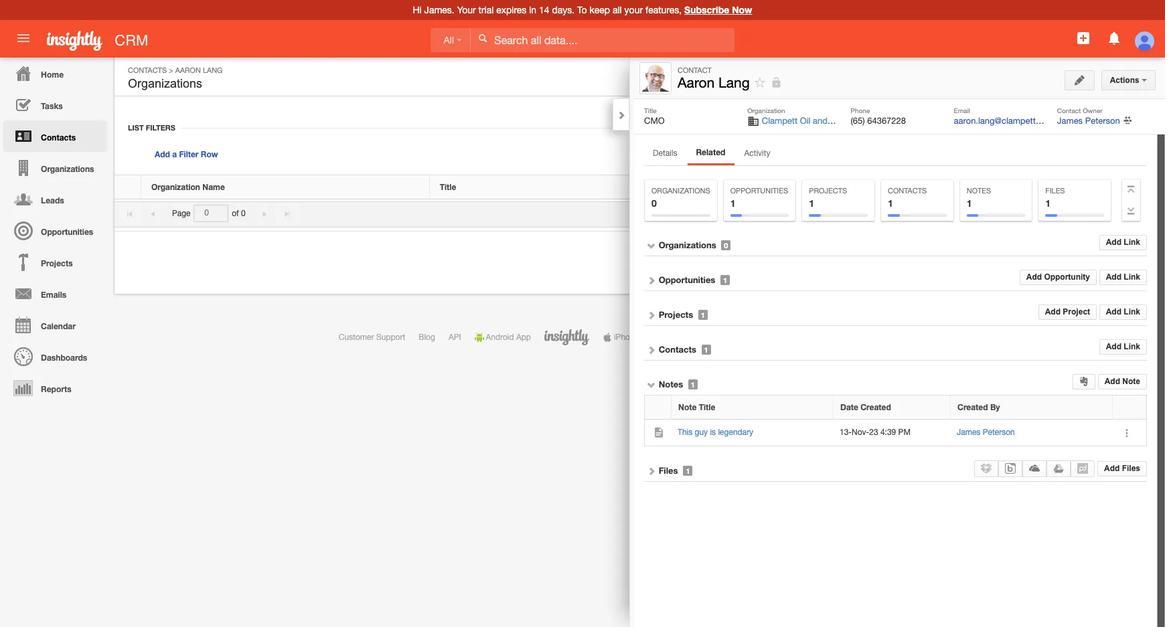 Task type: describe. For each thing, give the bounding box(es) containing it.
chevron down image for organizations
[[647, 241, 656, 251]]

13-nov-23 4:39 pm cell
[[834, 420, 951, 447]]

phone (65) 64367228
[[851, 106, 906, 126]]

1 inside the contacts 1
[[888, 198, 893, 209]]

0 vertical spatial opportunities link
[[3, 215, 107, 246]]

1 horizontal spatial lang
[[719, 74, 750, 90]]

row
[[201, 149, 218, 159]]

filter
[[179, 149, 199, 159]]

add for add files button
[[1104, 464, 1120, 473]]

1 vertical spatial contacts link
[[3, 121, 107, 152]]

this guy is legendary link
[[678, 428, 760, 437]]

and
[[813, 116, 828, 126]]

related link
[[688, 145, 734, 163]]

add link right opportunity
[[1106, 273, 1141, 282]]

crm
[[115, 32, 148, 49]]

1 horizontal spatial projects link
[[659, 309, 693, 320]]

1 up terms of service at the right
[[701, 311, 705, 319]]

2 horizontal spatial title
[[699, 403, 716, 413]]

note title
[[679, 403, 716, 413]]

contacts > aaron lang organizations
[[128, 66, 223, 90]]

13-
[[840, 428, 852, 437]]

legendary
[[718, 428, 754, 437]]

activity
[[744, 149, 771, 158]]

subscribe
[[685, 4, 730, 15]]

android app link
[[475, 333, 531, 342]]

leads link
[[3, 184, 107, 215]]

0 vertical spatial of
[[232, 209, 239, 218]]

14
[[539, 5, 550, 15]]

add link up add note
[[1106, 342, 1141, 352]]

aaron.lang@clampett.com
[[954, 116, 1056, 126]]

organizations inside contacts > aaron lang organizations
[[128, 77, 202, 90]]

1 horizontal spatial organizations link
[[659, 240, 716, 251]]

contacts inside contacts > aaron lang organizations
[[128, 66, 167, 74]]

app for android app
[[516, 333, 531, 342]]

clampett
[[762, 116, 798, 126]]

title for title
[[440, 182, 456, 192]]

link files from pandadoc to this image
[[1078, 463, 1089, 474]]

reports
[[41, 384, 71, 395]]

filters
[[146, 123, 175, 132]]

2 horizontal spatial opportunities
[[731, 187, 788, 195]]

aaron.lang@clampett.com link
[[954, 116, 1056, 126]]

service
[[702, 333, 729, 342]]

james peterson link inside row
[[957, 428, 1015, 437]]

add link button right opportunity
[[1100, 270, 1147, 285]]

actions button
[[1102, 70, 1156, 90]]

organizations button
[[125, 74, 205, 93]]

add for add a filter row link at the top
[[155, 149, 170, 159]]

lang inside contacts > aaron lang organizations
[[203, 66, 223, 74]]

chevron down image for notes
[[647, 380, 656, 390]]

add for add opportunity link on the top right of page
[[1027, 273, 1042, 282]]

iphone app
[[614, 333, 656, 342]]

contacts 1
[[888, 187, 927, 209]]

1 inside notes 1
[[967, 198, 972, 209]]

organizations down details link
[[652, 187, 710, 195]]

api link
[[449, 333, 461, 342]]

email
[[954, 106, 971, 115]]

note inside row
[[679, 403, 697, 413]]

notifications image
[[1106, 30, 1122, 46]]

0 horizontal spatial peterson
[[983, 428, 1015, 437]]

oil
[[800, 116, 811, 126]]

organizations up 'leads' link
[[41, 164, 94, 174]]

terms
[[669, 333, 691, 342]]

by
[[991, 403, 1000, 413]]

created by
[[958, 403, 1000, 413]]

your
[[625, 5, 643, 15]]

notes for notes 1
[[967, 187, 991, 195]]

organizations 0
[[652, 187, 710, 209]]

hi james. your trial expires in 14 days. to keep all your features, subscribe now
[[413, 4, 752, 15]]

add link button up contact owner
[[1053, 67, 1104, 87]]

1 horizontal spatial contacts link
[[128, 66, 167, 74]]

0 for of 0
[[241, 209, 246, 218]]

your
[[457, 5, 476, 15]]

expires
[[496, 5, 527, 15]]

actions
[[1110, 76, 1142, 85]]

project
[[1063, 308, 1090, 317]]

calendar
[[41, 322, 76, 332]]

0 vertical spatial james
[[1057, 116, 1083, 126]]

0 horizontal spatial organizations link
[[3, 152, 107, 184]]

related
[[696, 147, 726, 157]]

1 horizontal spatial created
[[958, 403, 988, 413]]

home
[[41, 70, 64, 80]]

4:39
[[881, 428, 896, 437]]

add a filter row
[[155, 149, 218, 159]]

>
[[169, 66, 173, 74]]

opportunities 1
[[731, 187, 788, 209]]

tasks
[[41, 101, 63, 111]]

activity link
[[736, 145, 779, 165]]

organization name
[[151, 182, 225, 192]]

iphone app link
[[603, 333, 656, 342]]

customer support link
[[339, 333, 405, 342]]

link files from google drive to this image
[[1054, 463, 1065, 474]]

terms of service
[[669, 333, 729, 342]]

row containing organization name
[[115, 175, 1131, 200]]

1 vertical spatial of
[[693, 333, 700, 342]]

contact for contact
[[678, 66, 712, 74]]

add note link
[[1098, 375, 1147, 390]]

aaron lang
[[678, 74, 750, 90]]

date
[[841, 403, 859, 413]]

add for add note link
[[1105, 377, 1121, 387]]

chevron right image for files
[[647, 467, 656, 476]]

support
[[376, 333, 405, 342]]

hi
[[413, 5, 422, 15]]

add link button up add note
[[1100, 340, 1147, 355]]

aaron inside contacts > aaron lang organizations
[[175, 66, 201, 74]]

1 right notes link
[[691, 380, 695, 389]]

trial
[[479, 5, 494, 15]]

add a filter row link
[[155, 149, 218, 159]]

organizations down organizations 0
[[659, 240, 716, 251]]

0 vertical spatial note
[[1123, 377, 1141, 387]]

evernote image
[[1080, 377, 1089, 387]]

keep
[[590, 5, 610, 15]]

emails
[[41, 290, 66, 300]]

1 horizontal spatial peterson
[[1086, 116, 1120, 126]]

gas,
[[830, 116, 848, 126]]

organization for organization name
[[151, 182, 200, 192]]

blog link
[[419, 333, 435, 342]]

singapore
[[851, 116, 890, 126]]

a
[[172, 149, 177, 159]]

0 vertical spatial projects link
[[3, 246, 107, 278]]

created for date created
[[861, 403, 891, 413]]

64367228
[[868, 116, 906, 126]]

2 horizontal spatial 0
[[724, 241, 728, 250]]

now
[[732, 4, 752, 15]]

no items to display
[[1050, 209, 1119, 218]]

0 vertical spatial james peterson
[[1057, 116, 1120, 126]]

subscribe now link
[[685, 4, 752, 15]]

chevron right image for contacts
[[647, 346, 656, 355]]



Task type: vqa. For each thing, say whether or not it's contained in the screenshot.
bottom 'count'
no



Task type: locate. For each thing, give the bounding box(es) containing it.
1 right opportunities 1
[[809, 198, 815, 209]]

add for add project link
[[1045, 308, 1061, 317]]

details down 'activity' link
[[728, 182, 755, 192]]

organizations link
[[3, 152, 107, 184], [659, 240, 716, 251]]

clampett oil and gas, singapore
[[762, 116, 890, 126]]

chevron down image down organizations 0
[[647, 241, 656, 251]]

add files
[[1104, 464, 1141, 473]]

note up the this on the bottom right of page
[[679, 403, 697, 413]]

add link down display on the right of page
[[1106, 238, 1141, 247]]

add for the add link button on top of add note
[[1106, 342, 1122, 352]]

james peterson link down owner
[[1057, 116, 1120, 126]]

aaron right >
[[175, 66, 201, 74]]

display
[[1094, 209, 1119, 218]]

2 chevron down image from the top
[[647, 380, 656, 390]]

page
[[172, 209, 191, 218]]

add right link files from pandadoc to this icon
[[1104, 464, 1120, 473]]

0 horizontal spatial files
[[659, 465, 678, 476]]

james peterson link down created by
[[957, 428, 1015, 437]]

opportunities link down "leads"
[[3, 215, 107, 246]]

add up add note
[[1106, 342, 1122, 352]]

0 horizontal spatial note
[[679, 403, 697, 413]]

1 vertical spatial james peterson
[[957, 428, 1015, 437]]

details
[[653, 149, 677, 158], [728, 182, 755, 192]]

list filters
[[128, 123, 175, 132]]

details down cmo
[[653, 149, 677, 158]]

contact for contact owner
[[1057, 106, 1081, 115]]

0 horizontal spatial organization
[[151, 182, 200, 192]]

1 horizontal spatial james
[[1057, 116, 1083, 126]]

opportunities down "leads"
[[41, 227, 93, 237]]

add left opportunity
[[1027, 273, 1042, 282]]

change record owner image
[[1124, 115, 1132, 127]]

1 horizontal spatial projects
[[659, 309, 693, 320]]

add right project at the right
[[1106, 308, 1122, 317]]

created up no
[[1035, 182, 1066, 192]]

contact left owner
[[1057, 106, 1081, 115]]

nov-
[[852, 428, 870, 437]]

0 horizontal spatial lang
[[203, 66, 223, 74]]

1 horizontal spatial organization
[[748, 106, 785, 115]]

(65)
[[851, 116, 865, 126]]

13-nov-23 4:39 pm
[[840, 428, 911, 437]]

no
[[1050, 209, 1060, 218]]

clampett oil and gas, singapore link
[[762, 116, 890, 126]]

1 inside opportunities 1
[[731, 198, 736, 209]]

2 horizontal spatial created
[[1035, 182, 1066, 192]]

add
[[1061, 72, 1077, 82], [155, 149, 170, 159], [1106, 238, 1122, 247], [1027, 273, 1042, 282], [1106, 273, 1122, 282], [1045, 308, 1061, 317], [1106, 308, 1122, 317], [1106, 342, 1122, 352], [1105, 377, 1121, 387], [1104, 464, 1120, 473]]

record permissions image
[[771, 74, 783, 90]]

add right evernote icon
[[1105, 377, 1121, 387]]

row containing this guy is legendary
[[645, 420, 1147, 447]]

1 inside projects 1
[[809, 198, 815, 209]]

james peterson down owner
[[1057, 116, 1120, 126]]

row
[[115, 175, 1131, 200], [645, 396, 1147, 420], [645, 420, 1147, 447]]

0 horizontal spatial details
[[653, 149, 677, 158]]

dashboards link
[[3, 341, 107, 372]]

chevron down image
[[647, 241, 656, 251], [647, 380, 656, 390]]

opportunities link up terms
[[659, 275, 716, 285]]

title inside title cmo
[[644, 106, 657, 115]]

created
[[1035, 182, 1066, 192], [861, 403, 891, 413], [958, 403, 988, 413]]

1 vertical spatial peterson
[[983, 428, 1015, 437]]

0 horizontal spatial title
[[440, 182, 456, 192]]

files inside add files button
[[1122, 464, 1141, 473]]

all
[[613, 5, 622, 15]]

days.
[[552, 5, 575, 15]]

1 horizontal spatial details
[[728, 182, 755, 192]]

1 horizontal spatial contact
[[1057, 106, 1081, 115]]

contact right contact image
[[678, 66, 712, 74]]

2 vertical spatial title
[[699, 403, 716, 413]]

lang
[[203, 66, 223, 74], [719, 74, 750, 90]]

0 horizontal spatial of
[[232, 209, 239, 218]]

1 horizontal spatial aaron
[[678, 74, 715, 90]]

0 vertical spatial title
[[644, 106, 657, 115]]

1 right organizations 0
[[731, 198, 736, 209]]

opportunities up terms
[[659, 275, 716, 285]]

0 horizontal spatial contact
[[678, 66, 712, 74]]

contact
[[678, 66, 712, 74], [1057, 106, 1081, 115]]

1 vertical spatial chevron down image
[[647, 380, 656, 390]]

files for files
[[659, 465, 678, 476]]

calendar link
[[3, 309, 107, 341]]

james
[[1057, 116, 1083, 126], [957, 428, 981, 437]]

opportunity
[[1044, 273, 1090, 282]]

organization for organization
[[748, 106, 785, 115]]

of right page
[[232, 209, 239, 218]]

1 horizontal spatial 0
[[652, 198, 657, 209]]

projects link
[[3, 246, 107, 278], [659, 309, 693, 320]]

0 horizontal spatial opportunities link
[[3, 215, 107, 246]]

files 1
[[1046, 187, 1065, 209]]

pm
[[899, 428, 911, 437]]

created left by
[[958, 403, 988, 413]]

aaron right contact image
[[678, 74, 715, 90]]

notes for notes
[[659, 379, 683, 390]]

organizations
[[128, 77, 202, 90], [41, 164, 94, 174], [652, 187, 710, 195], [659, 240, 716, 251]]

james peterson link
[[1057, 116, 1120, 126], [957, 428, 1015, 437]]

2 horizontal spatial projects
[[809, 187, 847, 195]]

1 vertical spatial opportunities
[[41, 227, 93, 237]]

tasks link
[[3, 89, 107, 121]]

add project link
[[1039, 305, 1097, 320]]

organization up clampett
[[748, 106, 785, 115]]

1 down link created
[[1046, 198, 1051, 209]]

reports link
[[3, 372, 107, 404]]

james.
[[424, 5, 455, 15]]

dashboards
[[41, 353, 87, 363]]

projects 1
[[809, 187, 847, 209]]

1 vertical spatial projects
[[41, 259, 73, 269]]

name
[[202, 182, 225, 192]]

1 right the contacts 1
[[967, 198, 972, 209]]

notes 1
[[967, 187, 991, 209]]

title cmo
[[644, 106, 665, 126]]

blog
[[419, 333, 435, 342]]

app right iphone
[[641, 333, 656, 342]]

organizations link down organizations 0
[[659, 240, 716, 251]]

app right android
[[516, 333, 531, 342]]

1 vertical spatial james peterson link
[[957, 428, 1015, 437]]

0 vertical spatial organization
[[748, 106, 785, 115]]

opportunities
[[731, 187, 788, 195], [41, 227, 93, 237], [659, 275, 716, 285]]

title
[[644, 106, 657, 115], [440, 182, 456, 192], [699, 403, 716, 413]]

0 horizontal spatial contacts link
[[3, 121, 107, 152]]

add note
[[1105, 377, 1141, 387]]

add down display on the right of page
[[1106, 238, 1122, 247]]

0 inside organizations 0
[[652, 198, 657, 209]]

0 vertical spatial peterson
[[1086, 116, 1120, 126]]

0 horizontal spatial james peterson
[[957, 428, 1015, 437]]

follow image
[[754, 76, 767, 89]]

organization up page
[[151, 182, 200, 192]]

add up contact owner
[[1061, 72, 1077, 82]]

chevron right image for projects
[[647, 311, 656, 320]]

0 for organizations 0
[[652, 198, 657, 209]]

1 vertical spatial note
[[679, 403, 697, 413]]

0 vertical spatial opportunities
[[731, 187, 788, 195]]

title for title cmo
[[644, 106, 657, 115]]

white image
[[478, 33, 488, 43]]

1 horizontal spatial files
[[1046, 187, 1065, 195]]

1 right projects 1
[[888, 198, 893, 209]]

0 vertical spatial james peterson link
[[1057, 116, 1120, 126]]

customer support
[[339, 333, 405, 342]]

1 horizontal spatial notes
[[967, 187, 991, 195]]

0 vertical spatial chevron down image
[[647, 241, 656, 251]]

james peterson inside row
[[957, 428, 1015, 437]]

2 app from the left
[[641, 333, 656, 342]]

files right link files from pandadoc to this icon
[[1122, 464, 1141, 473]]

1 horizontal spatial james peterson link
[[1057, 116, 1120, 126]]

1 horizontal spatial james peterson
[[1057, 116, 1120, 126]]

app for iphone app
[[641, 333, 656, 342]]

created up 13-nov-23 4:39 pm
[[861, 403, 891, 413]]

api
[[449, 333, 461, 342]]

link files from dropbox to this image
[[981, 463, 992, 474]]

0 horizontal spatial app
[[516, 333, 531, 342]]

of
[[232, 209, 239, 218], [693, 333, 700, 342]]

list
[[128, 123, 144, 132]]

1
[[731, 198, 736, 209], [809, 198, 815, 209], [888, 198, 893, 209], [967, 198, 972, 209], [1046, 198, 1051, 209], [723, 276, 727, 285], [701, 311, 705, 319], [704, 346, 708, 354], [691, 380, 695, 389], [686, 467, 690, 475]]

owner
[[1083, 106, 1103, 115]]

0 vertical spatial notes
[[967, 187, 991, 195]]

2 vertical spatial projects
[[659, 309, 693, 320]]

navigation
[[0, 58, 107, 404]]

2 vertical spatial contacts link
[[659, 344, 697, 355]]

0 vertical spatial details
[[653, 149, 677, 158]]

notes left link created
[[967, 187, 991, 195]]

files up no
[[1046, 187, 1065, 195]]

2 horizontal spatial contacts link
[[659, 344, 697, 355]]

add for the add link button to the right of project at the right
[[1106, 308, 1122, 317]]

add link button right project at the right
[[1100, 305, 1147, 320]]

0 horizontal spatial 0
[[241, 209, 246, 218]]

1 right files "link"
[[686, 467, 690, 475]]

1 vertical spatial notes
[[659, 379, 683, 390]]

1 vertical spatial contact
[[1057, 106, 1081, 115]]

organization inside row
[[151, 182, 200, 192]]

created for link created
[[1035, 182, 1066, 192]]

contact image
[[642, 65, 669, 92]]

0 horizontal spatial aaron
[[175, 66, 201, 74]]

add left project at the right
[[1045, 308, 1061, 317]]

add link button down display on the right of page
[[1100, 235, 1147, 251]]

2 horizontal spatial files
[[1122, 464, 1141, 473]]

files for files 1
[[1046, 187, 1065, 195]]

1 chevron down image from the top
[[647, 241, 656, 251]]

aaron
[[175, 66, 201, 74], [678, 74, 715, 90]]

lang right >
[[203, 66, 223, 74]]

all
[[444, 35, 454, 45]]

chevron right image for opportunities
[[647, 276, 656, 285]]

projects
[[809, 187, 847, 195], [41, 259, 73, 269], [659, 309, 693, 320]]

email aaron.lang@clampett.com
[[954, 106, 1056, 126]]

peterson
[[1086, 116, 1120, 126], [983, 428, 1015, 437]]

1 vertical spatial opportunities link
[[659, 275, 716, 285]]

add files button
[[1098, 461, 1147, 477]]

1 vertical spatial james
[[957, 428, 981, 437]]

0 horizontal spatial projects
[[41, 259, 73, 269]]

james down contact owner
[[1057, 116, 1083, 126]]

1 inside files 1
[[1046, 198, 1051, 209]]

0 vertical spatial contact
[[678, 66, 712, 74]]

add right opportunity
[[1106, 273, 1122, 282]]

1 horizontal spatial opportunities
[[659, 275, 716, 285]]

1 horizontal spatial note
[[1123, 377, 1141, 387]]

all link
[[430, 28, 471, 52]]

0 vertical spatial projects
[[809, 187, 847, 195]]

0 horizontal spatial opportunities
[[41, 227, 93, 237]]

column header
[[115, 175, 141, 200]]

this guy is legendary
[[678, 428, 754, 437]]

organizations down >
[[128, 77, 202, 90]]

add opportunity link
[[1020, 270, 1097, 285]]

lang left follow image
[[719, 74, 750, 90]]

date created
[[841, 403, 891, 413]]

1 vertical spatial details
[[728, 182, 755, 192]]

james down created by
[[957, 428, 981, 437]]

1 app from the left
[[516, 333, 531, 342]]

contact owner
[[1057, 106, 1103, 115]]

add link up contact owner
[[1061, 72, 1096, 82]]

1 up service
[[723, 276, 727, 285]]

1 vertical spatial title
[[440, 182, 456, 192]]

1 horizontal spatial of
[[693, 333, 700, 342]]

details link
[[644, 145, 686, 165]]

0 horizontal spatial james
[[957, 428, 981, 437]]

cmo
[[644, 116, 665, 126]]

0 horizontal spatial created
[[861, 403, 891, 413]]

chevron right image
[[617, 111, 626, 120], [647, 276, 656, 285], [647, 311, 656, 320], [647, 346, 656, 355], [647, 467, 656, 476]]

of right terms
[[693, 333, 700, 342]]

james peterson
[[1057, 116, 1120, 126], [957, 428, 1015, 437]]

projects link up emails
[[3, 246, 107, 278]]

0 horizontal spatial james peterson link
[[957, 428, 1015, 437]]

notes link
[[659, 379, 683, 390]]

0 horizontal spatial notes
[[659, 379, 683, 390]]

contacts link down tasks
[[3, 121, 107, 152]]

files down the this on the bottom right of page
[[659, 465, 678, 476]]

contacts link down terms
[[659, 344, 697, 355]]

0 horizontal spatial projects link
[[3, 246, 107, 278]]

navigation containing home
[[0, 58, 107, 404]]

1 vertical spatial projects link
[[659, 309, 693, 320]]

1 horizontal spatial app
[[641, 333, 656, 342]]

iphone
[[614, 333, 639, 342]]

to
[[577, 5, 587, 15]]

notes up note title
[[659, 379, 683, 390]]

opportunities down 'activity' link
[[731, 187, 788, 195]]

peterson down by
[[983, 428, 1015, 437]]

link files from microsoft onedrive to this image
[[1030, 463, 1040, 474]]

1 horizontal spatial opportunities link
[[659, 275, 716, 285]]

contacts link left >
[[128, 66, 167, 74]]

1 vertical spatial organizations link
[[659, 240, 716, 251]]

android
[[486, 333, 514, 342]]

0
[[652, 198, 657, 209], [241, 209, 246, 218], [724, 241, 728, 250]]

add project
[[1045, 308, 1090, 317]]

link created
[[1017, 182, 1066, 192]]

1 vertical spatial organization
[[151, 182, 200, 192]]

link files from box to this image
[[1006, 463, 1016, 474]]

1 down terms of service at the right
[[704, 346, 708, 354]]

note right evernote icon
[[1123, 377, 1141, 387]]

1 horizontal spatial title
[[644, 106, 657, 115]]

chevron down image left notes link
[[647, 380, 656, 390]]

add for the add link button on the right of opportunity
[[1106, 273, 1122, 282]]

add for the add link button underneath display on the right of page
[[1106, 238, 1122, 247]]

0 vertical spatial organizations link
[[3, 152, 107, 184]]

row containing note title
[[645, 396, 1147, 420]]

0 vertical spatial contacts link
[[128, 66, 167, 74]]

projects link up terms
[[659, 309, 693, 320]]

add for the add link button on top of contact owner
[[1061, 72, 1077, 82]]

add link right project at the right
[[1106, 308, 1141, 317]]

android app
[[486, 333, 531, 342]]

peterson down owner
[[1086, 116, 1120, 126]]

2 vertical spatial opportunities
[[659, 275, 716, 285]]

organizations link up "leads"
[[3, 152, 107, 184]]

items
[[1063, 209, 1082, 218]]

james peterson down created by
[[957, 428, 1015, 437]]

Search all data.... text field
[[471, 28, 735, 52]]

add left a
[[155, 149, 170, 159]]



